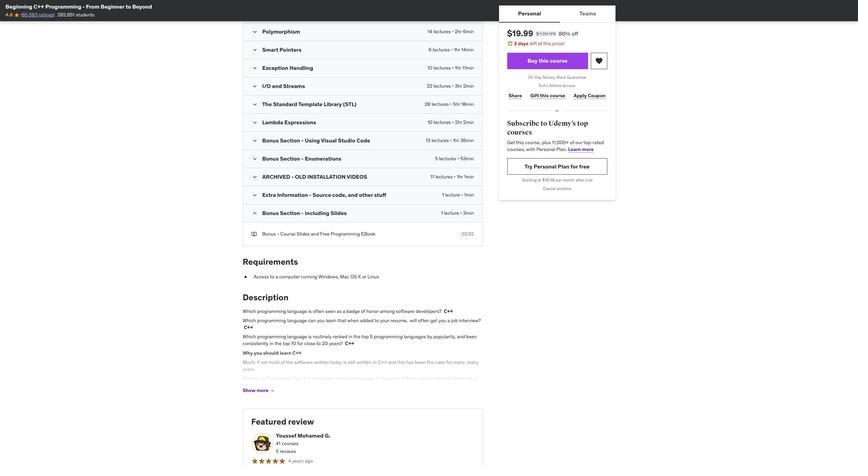Task type: vqa. For each thing, say whether or not it's contained in the screenshot.
SQL 7M+ learners
no



Task type: describe. For each thing, give the bounding box(es) containing it.
programming for which programming language can you learn that when added to your resume,  will often get you a job interview?
[[257, 318, 286, 324]]

section for enumerations
[[280, 155, 300, 162]]

anytime
[[557, 186, 572, 191]]

lectures for i/o and streams
[[434, 83, 451, 89]]

try personal plan for free link
[[507, 159, 608, 175]]

cancel
[[543, 186, 556, 191]]

c++ up consistently
[[244, 325, 254, 331]]

1 vertical spatial access
[[254, 274, 269, 280]]

course for buy this course
[[550, 57, 568, 64]]

30-
[[528, 75, 535, 80]]

a left very
[[322, 376, 325, 382]]

in for the
[[270, 341, 274, 347]]

repositories
[[302, 383, 328, 389]]

1hr for smart pointers
[[454, 47, 460, 53]]

lectures for exception handling
[[434, 65, 451, 71]]

stuff
[[374, 192, 387, 198]]

14
[[428, 28, 433, 35]]

c++ up if
[[378, 360, 387, 366]]

1 vertical spatial programming
[[331, 231, 360, 237]]

4.6
[[5, 12, 13, 18]]

bonus section - using visual studio code
[[262, 137, 370, 144]]

to down requirements
[[270, 274, 275, 280]]

- left using
[[302, 137, 304, 144]]

students
[[76, 12, 95, 18]]

you left "will"
[[418, 376, 425, 382]]

youssef
[[276, 432, 297, 439]]

small image for exception
[[251, 65, 258, 72]]

2
[[514, 40, 517, 47]]

number
[[255, 383, 271, 389]]

developers?
[[416, 308, 442, 315]]

11,000+
[[552, 140, 569, 146]]

28
[[425, 101, 431, 107]]

get this course, plus 11,000+ of our top-rated courses, with personal plan.
[[507, 140, 604, 152]]

and right i/o
[[272, 83, 282, 89]]

c++ down relevant at the left of page
[[338, 383, 347, 389]]

section for including
[[280, 210, 300, 217]]

beginner
[[101, 3, 124, 10]]

small image for bonus section - enumerations
[[251, 156, 258, 162]]

ranked
[[333, 334, 348, 340]]

visual
[[321, 137, 337, 144]]

that inside why you should learn c++ much, if not most of the software written today is still written in c++ and this has been the case for many, many years. not only is c++ popular, but it is also a very relevant language. if you go to github you will see that there are a huge number of active c++ repositories and c++ is also extremely active on stack overflow.
[[443, 376, 452, 382]]

is up can
[[308, 308, 312, 315]]

days
[[518, 40, 529, 47]]

software inside why you should learn c++ much, if not most of the software written today is still written in c++ and this has been the case for many, many years. not only is c++ popular, but it is also a very relevant language. if you go to github you will see that there are a huge number of active c++ repositories and c++ is also extremely active on stack overflow.
[[294, 360, 313, 366]]

archived - old installation videos
[[262, 173, 367, 180]]

been inside which programming language is routinely ranked in the top 5 programming languages by popularity, and been consistently in the top 10 for close to 20 years?
[[466, 334, 477, 340]]

to inside subscribe to udemy's top courses
[[541, 119, 548, 128]]

the standard template library (stl)
[[262, 101, 357, 108]]

apply coupon
[[574, 92, 606, 99]]

which for which programming language is routinely ranked in the top 5 programming languages by popularity, and been consistently in the top 10 for close to 20 years?
[[243, 334, 256, 340]]

- up old
[[302, 155, 304, 162]]

if
[[376, 376, 379, 382]]

courses for subscribe
[[507, 128, 532, 137]]

282,651 students
[[58, 12, 95, 18]]

which for which programming language is often seen as a badge of honor among software developers? c++
[[243, 308, 256, 315]]

0 horizontal spatial xsmall image
[[251, 231, 257, 238]]

small image for polymorphism
[[251, 28, 258, 35]]

the left case
[[427, 360, 434, 366]]

exception
[[262, 64, 288, 71]]

5 inside youssef mohamed g. 41 courses 5 reviews
[[276, 449, 279, 455]]

linux
[[368, 274, 379, 280]]

there
[[453, 376, 464, 382]]

(65,593
[[21, 12, 37, 18]]

2min for i/o and streams
[[463, 83, 474, 89]]

c++ down ranked
[[344, 341, 355, 347]]

and up go
[[388, 360, 396, 366]]

archived
[[262, 173, 290, 180]]

get
[[507, 140, 515, 146]]

of right the number
[[272, 383, 277, 389]]

is inside which programming language is routinely ranked in the top 5 programming languages by popularity, and been consistently in the top 10 for close to 20 years?
[[308, 334, 312, 340]]

28 lectures • 5hr 18min
[[425, 101, 474, 107]]

coupon
[[588, 92, 606, 99]]

1 vertical spatial also
[[353, 383, 362, 389]]

small image for i/o and streams
[[251, 83, 258, 90]]

plan
[[558, 163, 570, 170]]

often inside which programming language can you learn that when added to your resume,  will often get you a job interview?
[[418, 318, 430, 324]]

and left other
[[348, 192, 358, 198]]

10 lectures • 2hr 2min
[[428, 119, 474, 125]]

is up the number
[[262, 376, 265, 382]]

wishlist image
[[595, 57, 603, 65]]

of left honor
[[361, 308, 365, 315]]

studio
[[338, 137, 356, 144]]

lambda expressions
[[262, 119, 316, 126]]

• for smart pointers
[[451, 47, 453, 53]]

86%
[[559, 30, 571, 37]]

2hr for polymorphism
[[455, 28, 462, 35]]

the down which programming language can you learn that when added to your resume,  will often get you a job interview?
[[354, 334, 361, 340]]

more for learn more
[[582, 146, 594, 152]]

beginning
[[5, 3, 32, 10]]

subscribe
[[507, 119, 540, 128]]

2 vertical spatial personal
[[534, 163, 557, 170]]

0 vertical spatial at
[[538, 40, 543, 47]]

years
[[292, 458, 304, 464]]

(stl)
[[343, 101, 357, 108]]

xsmall image
[[243, 274, 248, 281]]

- left source
[[309, 192, 312, 198]]

to inside which programming language is routinely ranked in the top 5 programming languages by popularity, and been consistently in the top 10 for close to 20 years?
[[317, 341, 321, 347]]

handling
[[290, 64, 313, 71]]

1 for extra information - source code, and other stuff
[[442, 192, 444, 198]]

back
[[557, 75, 566, 80]]

1hr for bonus section - using visual studio code
[[453, 137, 459, 144]]

buy
[[528, 57, 538, 64]]

0 horizontal spatial or
[[362, 274, 367, 280]]

1 for bonus section - including slides
[[441, 210, 443, 216]]

price!
[[553, 40, 565, 47]]

expressions
[[285, 119, 316, 126]]

but
[[295, 376, 302, 382]]

• for bonus section - including slides
[[461, 210, 462, 216]]

3hr
[[455, 83, 462, 89]]

a inside which programming language can you learn that when added to your resume,  will often get you a job interview?
[[448, 318, 450, 324]]

overflow.
[[418, 383, 437, 389]]

for inside why you should learn c++ much, if not most of the software written today is still written in c++ and this has been the case for many, many years. not only is c++ popular, but it is also a very relevant language. if you go to github you will see that there are a huge number of active c++ repositories and c++ is also extremely active on stack overflow.
[[446, 360, 452, 366]]

this down $139.99
[[544, 40, 552, 47]]

is left still
[[343, 360, 347, 366]]

by
[[427, 334, 432, 340]]

20
[[322, 341, 328, 347]]

lectures for archived - old installation videos
[[436, 174, 453, 180]]

• for bonus section - using visual studio code
[[450, 137, 452, 144]]

of right most
[[281, 360, 285, 366]]

2hr for lambda expressions
[[455, 119, 462, 125]]

consistently
[[243, 341, 269, 347]]

lecture for bonus section - including slides
[[444, 210, 459, 216]]

added
[[360, 318, 374, 324]]

• for polymorphism
[[452, 28, 454, 35]]

alarm image
[[507, 41, 513, 46]]

featured review
[[251, 417, 314, 427]]

2 horizontal spatial 5
[[435, 156, 438, 162]]

9
[[429, 47, 432, 53]]

featured
[[251, 417, 287, 427]]

extra
[[262, 192, 276, 198]]

you right if
[[380, 376, 388, 382]]

1 written from the left
[[314, 360, 329, 366]]

after
[[576, 178, 585, 183]]

c++ up but
[[293, 350, 302, 356]]

you up if
[[254, 350, 262, 356]]

mac
[[340, 274, 349, 280]]

53min
[[461, 156, 474, 162]]

small image for bonus section - using visual studio code
[[251, 137, 258, 144]]

c++ up the number
[[267, 376, 276, 382]]

you right get
[[439, 318, 447, 324]]

2 1min from the top
[[464, 192, 474, 198]]

programming for which programming language is routinely ranked in the top 5 programming languages by popularity, and been consistently in the top 10 for close to 20 years?
[[257, 334, 286, 340]]

not
[[243, 376, 251, 382]]

(65,593 ratings)
[[21, 12, 55, 18]]

starting at $16.58 per month after trial cancel anytime
[[522, 178, 593, 191]]

lifetime
[[547, 83, 562, 88]]

- left course
[[277, 231, 279, 237]]

reviews
[[280, 449, 296, 455]]

day
[[535, 75, 542, 80]]

9 lectures • 1hr 14min
[[429, 47, 474, 53]]

show
[[243, 388, 256, 394]]

more for show more
[[257, 388, 269, 394]]

5 lectures • 53min
[[435, 156, 474, 162]]

lectures for lambda expressions
[[434, 119, 451, 125]]

with
[[527, 146, 536, 152]]

0 horizontal spatial top
[[283, 341, 290, 347]]

small image for smart pointers
[[251, 47, 258, 53]]

windows,
[[319, 274, 339, 280]]

full
[[539, 83, 546, 88]]

this for buy
[[539, 57, 549, 64]]

when
[[348, 318, 359, 324]]

ratings)
[[39, 12, 55, 18]]

honor
[[367, 308, 379, 315]]

personal inside button
[[518, 10, 541, 17]]

can
[[308, 318, 316, 324]]

smart
[[262, 46, 278, 53]]

section for using
[[280, 137, 300, 144]]

small image for the standard template library (stl)
[[251, 101, 258, 108]]

c++ down but
[[292, 383, 301, 389]]

- left old
[[292, 173, 294, 180]]

course,
[[525, 140, 541, 146]]

18min
[[461, 101, 474, 107]]

learn inside why you should learn c++ much, if not most of the software written today is still written in c++ and this has been the case for many, many years. not only is c++ popular, but it is also a very relevant language. if you go to github you will see that there are a huge number of active c++ repositories and c++ is also extremely active on stack overflow.
[[280, 350, 291, 356]]

why you should learn c++ much, if not most of the software written today is still written in c++ and this has been the case for many, many years. not only is c++ popular, but it is also a very relevant language. if you go to github you will see that there are a huge number of active c++ repositories and c++ is also extremely active on stack overflow.
[[243, 350, 479, 389]]

which programming language is routinely ranked in the top 5 programming languages by popularity, and been consistently in the top 10 for close to 20 years?
[[243, 334, 477, 347]]

huge
[[243, 383, 254, 389]]

language for you
[[287, 318, 307, 324]]

personal inside get this course, plus 11,000+ of our top-rated courses, with personal plan.
[[537, 146, 556, 152]]

language.
[[354, 376, 375, 382]]



Task type: locate. For each thing, give the bounding box(es) containing it.
1 horizontal spatial slides
[[331, 210, 347, 217]]

courses inside subscribe to udemy's top courses
[[507, 128, 532, 137]]

and down very
[[329, 383, 337, 389]]

lectures right 11 at the top of the page
[[436, 174, 453, 180]]

• for extra information - source code, and other stuff
[[461, 192, 463, 198]]

section up old
[[280, 155, 300, 162]]

c++
[[34, 3, 44, 10], [444, 308, 453, 315], [244, 325, 254, 331], [344, 341, 355, 347], [293, 350, 302, 356], [378, 360, 387, 366], [267, 376, 276, 382], [292, 383, 301, 389], [338, 383, 347, 389]]

a right are
[[473, 376, 476, 382]]

0 horizontal spatial active
[[278, 383, 291, 389]]

4 bonus from the top
[[262, 231, 276, 237]]

routinely
[[313, 334, 332, 340]]

small image for bonus section - including slides
[[251, 210, 258, 217]]

1 vertical spatial slides
[[297, 231, 310, 237]]

which programming language is often seen as a badge of honor among software developers? c++
[[243, 308, 453, 315]]

share button
[[507, 89, 524, 103]]

• for exception handling
[[452, 65, 454, 71]]

the up should
[[275, 341, 282, 347]]

pointers
[[280, 46, 302, 53]]

software
[[396, 308, 415, 315], [294, 360, 313, 366]]

language up close
[[287, 334, 307, 340]]

small image left archived
[[251, 174, 258, 181]]

to inside which programming language can you learn that when added to your resume,  will often get you a job interview?
[[375, 318, 379, 324]]

10 left close
[[291, 341, 296, 347]]

more inside show more button
[[257, 388, 269, 394]]

4 years ago
[[288, 458, 313, 464]]

- left including
[[302, 210, 304, 217]]

learn
[[568, 146, 581, 152]]

personal
[[518, 10, 541, 17], [537, 146, 556, 152], [534, 163, 557, 170]]

13
[[426, 137, 431, 144]]

access inside 30-day money-back guarantee full lifetime access
[[563, 83, 576, 88]]

0 vertical spatial that
[[338, 318, 346, 324]]

lectures up '22 lectures • 3hr 2min'
[[434, 65, 451, 71]]

bonus - course slides  and free programming ebook
[[262, 231, 376, 237]]

0 vertical spatial which
[[243, 308, 256, 315]]

active
[[278, 383, 291, 389], [385, 383, 398, 389]]

2 vertical spatial language
[[287, 334, 307, 340]]

resume,
[[391, 318, 408, 324]]

1 vertical spatial 1
[[441, 210, 443, 216]]

2min down 18min
[[463, 119, 474, 125]]

• for i/o and streams
[[452, 83, 454, 89]]

courses for youssef
[[282, 441, 299, 447]]

• down 5 lectures • 53min
[[454, 174, 456, 180]]

1 horizontal spatial xsmall image
[[270, 388, 275, 394]]

often up can
[[313, 308, 324, 315]]

learn down seen
[[326, 318, 337, 324]]

small image left extra
[[251, 192, 258, 199]]

• left 5hr
[[450, 101, 452, 107]]

more
[[582, 146, 594, 152], [257, 388, 269, 394]]

courses up reviews
[[282, 441, 299, 447]]

which for which programming language can you learn that when added to your resume,  will often get you a job interview?
[[243, 318, 256, 324]]

0 vertical spatial courses
[[507, 128, 532, 137]]

language inside which programming language is routinely ranked in the top 5 programming languages by popularity, and been consistently in the top 10 for close to 20 years?
[[287, 334, 307, 340]]

10 for exception handling
[[428, 65, 433, 71]]

lectures
[[434, 28, 451, 35], [433, 47, 450, 53], [434, 65, 451, 71], [434, 83, 451, 89], [432, 101, 449, 107], [434, 119, 451, 125], [432, 137, 449, 144], [439, 156, 457, 162], [436, 174, 453, 180]]

1 vertical spatial in
[[270, 341, 274, 347]]

• up 13 lectures • 1hr 36min in the top of the page
[[452, 119, 454, 125]]

4 small image from the top
[[251, 101, 258, 108]]

bonus down lambda
[[262, 137, 279, 144]]

is down relevant at the left of page
[[348, 383, 352, 389]]

0 vertical spatial for
[[571, 163, 578, 170]]

0 horizontal spatial learn
[[280, 350, 291, 356]]

bonus for bonus - course slides  and free programming ebook
[[262, 231, 276, 237]]

lectures down 28 lectures • 5hr 18min
[[434, 119, 451, 125]]

in right ranked
[[349, 334, 353, 340]]

1 1min from the top
[[464, 174, 474, 180]]

1 vertical spatial section
[[280, 155, 300, 162]]

1 horizontal spatial that
[[443, 376, 452, 382]]

1 vertical spatial xsmall image
[[270, 388, 275, 394]]

youssef mohamed g. 41 courses 5 reviews
[[276, 432, 331, 455]]

top inside subscribe to udemy's top courses
[[578, 119, 588, 128]]

22 lectures • 3hr 2min
[[427, 83, 474, 89]]

apply coupon button
[[573, 89, 608, 103]]

4
[[288, 458, 291, 464]]

1 bonus from the top
[[262, 137, 279, 144]]

1 vertical spatial 5
[[370, 334, 373, 340]]

2 vertical spatial 5
[[276, 449, 279, 455]]

1 horizontal spatial courses
[[507, 128, 532, 137]]

lectures right 13 in the top of the page
[[432, 137, 449, 144]]

1 vertical spatial personal
[[537, 146, 556, 152]]

1 horizontal spatial for
[[446, 360, 452, 366]]

0 vertical spatial 1
[[442, 192, 444, 198]]

0 vertical spatial 10
[[428, 65, 433, 71]]

1 vertical spatial for
[[297, 341, 303, 347]]

• for lambda expressions
[[452, 119, 454, 125]]

3 language from the top
[[287, 334, 307, 340]]

course for gift this course
[[550, 92, 566, 99]]

• left 14min at the right of page
[[451, 47, 453, 53]]

2min for lambda expressions
[[463, 119, 474, 125]]

ago
[[305, 458, 313, 464]]

active down go
[[385, 383, 398, 389]]

try personal plan for free
[[525, 163, 590, 170]]

this inside why you should learn c++ much, if not most of the software written today is still written in c++ and this has been the case for many, many years. not only is c++ popular, but it is also a very relevant language. if you go to github you will see that there are a huge number of active c++ repositories and c++ is also extremely active on stack overflow.
[[398, 360, 405, 366]]

in inside why you should learn c++ much, if not most of the software written today is still written in c++ and this has been the case for many, many years. not only is c++ popular, but it is also a very relevant language. if you go to github you will see that there are a huge number of active c++ repositories and c++ is also extremely active on stack overflow.
[[373, 360, 377, 366]]

our
[[576, 140, 583, 146]]

1 horizontal spatial in
[[349, 334, 353, 340]]

1 horizontal spatial often
[[418, 318, 430, 324]]

lectures for bonus section - enumerations
[[439, 156, 457, 162]]

exception handling
[[262, 64, 313, 71]]

0 horizontal spatial for
[[297, 341, 303, 347]]

0 vertical spatial learn
[[326, 318, 337, 324]]

10 for lambda expressions
[[428, 119, 433, 125]]

most
[[269, 360, 280, 366]]

for left free
[[571, 163, 578, 170]]

only
[[252, 376, 261, 382]]

tab list containing personal
[[499, 5, 616, 23]]

you right can
[[317, 318, 325, 324]]

1 vertical spatial often
[[418, 318, 430, 324]]

lecture down 11 lectures • 1hr 1min
[[445, 192, 460, 198]]

that inside which programming language can you learn that when added to your resume,  will often get you a job interview?
[[338, 318, 346, 324]]

and inside which programming language is routinely ranked in the top 5 programming languages by popularity, and been consistently in the top 10 for close to 20 years?
[[457, 334, 465, 340]]

course up back on the right top of the page
[[550, 57, 568, 64]]

stack
[[405, 383, 417, 389]]

0 vertical spatial or
[[556, 108, 559, 113]]

xsmall image inside show more button
[[270, 388, 275, 394]]

this for gift
[[540, 92, 549, 99]]

1 language from the top
[[287, 308, 307, 315]]

3 which from the top
[[243, 334, 256, 340]]

language for routinely
[[287, 334, 307, 340]]

course inside 'link'
[[550, 92, 566, 99]]

13 lectures • 1hr 36min
[[426, 137, 474, 144]]

courses down subscribe
[[507, 128, 532, 137]]

0 horizontal spatial more
[[257, 388, 269, 394]]

0 vertical spatial 1min
[[464, 174, 474, 180]]

teams button
[[561, 5, 616, 22]]

1 vertical spatial 2min
[[463, 119, 474, 125]]

2hr down 5hr
[[455, 119, 462, 125]]

1 horizontal spatial been
[[466, 334, 477, 340]]

1 vertical spatial that
[[443, 376, 452, 382]]

more down top-
[[582, 146, 594, 152]]

at inside starting at $16.58 per month after trial cancel anytime
[[538, 178, 542, 183]]

1 active from the left
[[278, 383, 291, 389]]

0 horizontal spatial software
[[294, 360, 313, 366]]

programming up 282,651
[[45, 3, 81, 10]]

0 horizontal spatial programming
[[45, 3, 81, 10]]

bonus for bonus section - using visual studio code
[[262, 137, 279, 144]]

1 vertical spatial or
[[362, 274, 367, 280]]

software up resume,
[[396, 308, 415, 315]]

•
[[452, 28, 454, 35], [451, 47, 453, 53], [452, 65, 454, 71], [452, 83, 454, 89], [450, 101, 452, 107], [452, 119, 454, 125], [450, 137, 452, 144], [458, 156, 460, 162], [454, 174, 456, 180], [461, 192, 463, 198], [461, 210, 462, 216]]

to
[[126, 3, 131, 10], [541, 119, 548, 128], [270, 274, 275, 280], [375, 318, 379, 324], [317, 341, 321, 347], [396, 376, 400, 382]]

os
[[351, 274, 357, 280]]

2 vertical spatial for
[[446, 360, 452, 366]]

still
[[348, 360, 356, 366]]

course
[[280, 231, 296, 237]]

1 which from the top
[[243, 308, 256, 315]]

or right x
[[362, 274, 367, 280]]

3 small image from the top
[[251, 83, 258, 90]]

courses inside youssef mohamed g. 41 courses 5 reviews
[[282, 441, 299, 447]]

36min
[[461, 137, 474, 144]]

0 vertical spatial often
[[313, 308, 324, 315]]

software up it is
[[294, 360, 313, 366]]

is up close
[[308, 334, 312, 340]]

programming
[[257, 308, 286, 315], [257, 318, 286, 324], [257, 334, 286, 340], [374, 334, 403, 340]]

• for archived - old installation videos
[[454, 174, 456, 180]]

programming inside which programming language can you learn that when added to your resume,  will often get you a job interview?
[[257, 318, 286, 324]]

0 vertical spatial 2min
[[463, 83, 474, 89]]

for inside try personal plan for free link
[[571, 163, 578, 170]]

slides down code,
[[331, 210, 347, 217]]

1 vertical spatial learn
[[280, 350, 291, 356]]

1 vertical spatial at
[[538, 178, 542, 183]]

1 vertical spatial course
[[550, 92, 566, 99]]

1 horizontal spatial 5
[[370, 334, 373, 340]]

2hr
[[455, 28, 462, 35], [455, 119, 462, 125]]

• for bonus section - enumerations
[[458, 156, 460, 162]]

written right still
[[357, 360, 372, 366]]

xsmall image right show more
[[270, 388, 275, 394]]

- up students
[[83, 3, 85, 10]]

subscribe to udemy's top courses
[[507, 119, 588, 137]]

bonus up archived
[[262, 155, 279, 162]]

1 horizontal spatial access
[[563, 83, 576, 88]]

badge
[[347, 308, 360, 315]]

1 vertical spatial language
[[287, 318, 307, 324]]

2 vertical spatial which
[[243, 334, 256, 340]]

1 2min from the top
[[463, 83, 474, 89]]

2 language from the top
[[287, 318, 307, 324]]

4 small image from the top
[[251, 192, 258, 199]]

• left 3min
[[461, 210, 462, 216]]

that down as
[[338, 318, 346, 324]]

which inside which programming language can you learn that when added to your resume,  will often get you a job interview?
[[243, 318, 256, 324]]

a left computer
[[276, 274, 278, 280]]

lecture
[[445, 192, 460, 198], [444, 210, 459, 216]]

often
[[313, 308, 324, 315], [418, 318, 430, 324]]

5 inside which programming language is routinely ranked in the top 5 programming languages by popularity, and been consistently in the top 10 for close to 20 years?
[[370, 334, 373, 340]]

2 bonus from the top
[[262, 155, 279, 162]]

2 vertical spatial section
[[280, 210, 300, 217]]

xsmall image up requirements
[[251, 231, 257, 238]]

1min up 3min
[[464, 192, 474, 198]]

1 horizontal spatial top
[[362, 334, 369, 340]]

years.
[[243, 366, 255, 373]]

this inside 'link'
[[540, 92, 549, 99]]

in for not
[[373, 360, 377, 366]]

description
[[243, 292, 289, 303]]

bonus for bonus section - including slides
[[262, 210, 279, 217]]

which
[[243, 308, 256, 315], [243, 318, 256, 324], [243, 334, 256, 340]]

0 vertical spatial software
[[396, 308, 415, 315]]

2 horizontal spatial for
[[571, 163, 578, 170]]

show more button
[[243, 384, 275, 398]]

this right buy
[[539, 57, 549, 64]]

language for often
[[287, 308, 307, 315]]

to left udemy's
[[541, 119, 548, 128]]

lectures for bonus section - using visual studio code
[[432, 137, 449, 144]]

0 horizontal spatial often
[[313, 308, 324, 315]]

1 horizontal spatial or
[[556, 108, 559, 113]]

1hr for archived - old installation videos
[[457, 174, 463, 180]]

written left today
[[314, 360, 329, 366]]

5 down which programming language can you learn that when added to your resume,  will often get you a job interview?
[[370, 334, 373, 340]]

3 bonus from the top
[[262, 210, 279, 217]]

this left has
[[398, 360, 405, 366]]

0 horizontal spatial also
[[312, 376, 321, 382]]

• left 36min
[[450, 137, 452, 144]]

0 horizontal spatial courses
[[282, 441, 299, 447]]

0 horizontal spatial been
[[415, 360, 426, 366]]

x
[[358, 274, 361, 280]]

0 vertical spatial language
[[287, 308, 307, 315]]

this inside get this course, plus 11,000+ of our top-rated courses, with personal plan.
[[516, 140, 524, 146]]

0 vertical spatial also
[[312, 376, 321, 382]]

small image for extra
[[251, 192, 258, 199]]

youssef mohamed ghanem image
[[251, 433, 273, 455]]

5hr
[[453, 101, 460, 107]]

section down 'lambda expressions'
[[280, 137, 300, 144]]

also up repositories on the bottom left of page
[[312, 376, 321, 382]]

6min
[[463, 28, 474, 35]]

among
[[380, 308, 395, 315]]

• left 3hr
[[452, 83, 454, 89]]

is
[[308, 308, 312, 315], [308, 334, 312, 340], [343, 360, 347, 366], [262, 376, 265, 382], [348, 383, 352, 389]]

1 vertical spatial lecture
[[444, 210, 459, 216]]

0 vertical spatial 2hr
[[455, 28, 462, 35]]

2 horizontal spatial top
[[578, 119, 588, 128]]

for left close
[[297, 341, 303, 347]]

this for get
[[516, 140, 524, 146]]

small image for lambda
[[251, 119, 258, 126]]

extremely
[[363, 383, 384, 389]]

plan.
[[557, 146, 567, 152]]

5 down 13 lectures • 1hr 36min in the top of the page
[[435, 156, 438, 162]]

lectures for the standard template library (stl)
[[432, 101, 449, 107]]

top down which programming language can you learn that when added to your resume,  will often get you a job interview?
[[362, 334, 369, 340]]

course down lifetime
[[550, 92, 566, 99]]

11min
[[463, 65, 474, 71]]

2 horizontal spatial in
[[373, 360, 377, 366]]

0 vertical spatial xsmall image
[[251, 231, 257, 238]]

apply
[[574, 92, 587, 99]]

0 vertical spatial been
[[466, 334, 477, 340]]

trial
[[586, 178, 593, 183]]

0 vertical spatial personal
[[518, 10, 541, 17]]

2 vertical spatial top
[[283, 341, 290, 347]]

• for the standard template library (stl)
[[450, 101, 452, 107]]

videos
[[347, 173, 367, 180]]

small image for archived
[[251, 174, 258, 181]]

small image
[[251, 65, 258, 72], [251, 119, 258, 126], [251, 174, 258, 181], [251, 192, 258, 199]]

not
[[261, 360, 268, 366]]

and right popularity,
[[457, 334, 465, 340]]

bonus down extra
[[262, 210, 279, 217]]

for inside which programming language is routinely ranked in the top 5 programming languages by popularity, and been consistently in the top 10 for close to 20 years?
[[297, 341, 303, 347]]

section
[[280, 137, 300, 144], [280, 155, 300, 162], [280, 210, 300, 217]]

been inside why you should learn c++ much, if not most of the software written today is still written in c++ and this has been the case for many, many years. not only is c++ popular, but it is also a very relevant language. if you go to github you will see that there are a huge number of active c++ repositories and c++ is also extremely active on stack overflow.
[[415, 360, 426, 366]]

to left beyond in the left of the page
[[126, 3, 131, 10]]

6 small image from the top
[[251, 156, 258, 162]]

top up our on the right of the page
[[578, 119, 588, 128]]

written
[[314, 360, 329, 366], [357, 360, 372, 366]]

lectures right '22'
[[434, 83, 451, 89]]

1 horizontal spatial active
[[385, 383, 398, 389]]

1 course from the top
[[550, 57, 568, 64]]

0 horizontal spatial that
[[338, 318, 346, 324]]

2 written from the left
[[357, 360, 372, 366]]

5 small image from the top
[[251, 137, 258, 144]]

in up should
[[270, 341, 274, 347]]

access right xsmall image
[[254, 274, 269, 280]]

to left 20
[[317, 341, 321, 347]]

the right most
[[286, 360, 293, 366]]

0 vertical spatial lecture
[[445, 192, 460, 198]]

1 horizontal spatial written
[[357, 360, 372, 366]]

if
[[257, 360, 260, 366]]

3 small image from the top
[[251, 174, 258, 181]]

2 course from the top
[[550, 92, 566, 99]]

programming for which programming language is often seen as a badge of honor among software developers? c++
[[257, 308, 286, 315]]

0 vertical spatial top
[[578, 119, 588, 128]]

1 vertical spatial 10
[[428, 119, 433, 125]]

0 horizontal spatial slides
[[297, 231, 310, 237]]

and left "free" at the left
[[311, 231, 319, 237]]

see
[[435, 376, 442, 382]]

enumerations
[[305, 155, 342, 162]]

course inside button
[[550, 57, 568, 64]]

1 horizontal spatial software
[[396, 308, 415, 315]]

3 section from the top
[[280, 210, 300, 217]]

language inside which programming language can you learn that when added to your resume,  will often get you a job interview?
[[287, 318, 307, 324]]

in up if
[[373, 360, 377, 366]]

free
[[580, 163, 590, 170]]

guarantee
[[567, 75, 587, 80]]

xsmall image
[[251, 231, 257, 238], [270, 388, 275, 394]]

1 vertical spatial been
[[415, 360, 426, 366]]

0 vertical spatial access
[[563, 83, 576, 88]]

a right as
[[343, 308, 345, 315]]

computer
[[279, 274, 300, 280]]

that right see
[[443, 376, 452, 382]]

0 vertical spatial section
[[280, 137, 300, 144]]

for right case
[[446, 360, 452, 366]]

2min right 3hr
[[463, 83, 474, 89]]

learn inside which programming language can you learn that when added to your resume,  will often get you a job interview?
[[326, 318, 337, 324]]

lectures right 9
[[433, 47, 450, 53]]

personal down plus
[[537, 146, 556, 152]]

2 small image from the top
[[251, 47, 258, 53]]

language left seen
[[287, 308, 307, 315]]

1 section from the top
[[280, 137, 300, 144]]

1 small image from the top
[[251, 28, 258, 35]]

starting
[[522, 178, 537, 183]]

learn more link
[[568, 146, 594, 152]]

1 vertical spatial software
[[294, 360, 313, 366]]

1 small image from the top
[[251, 65, 258, 72]]

c++ up (65,593 ratings)
[[34, 3, 44, 10]]

1 vertical spatial more
[[257, 388, 269, 394]]

bonus for bonus section - enumerations
[[262, 155, 279, 162]]

-
[[83, 3, 85, 10], [302, 137, 304, 144], [302, 155, 304, 162], [292, 173, 294, 180], [309, 192, 312, 198], [302, 210, 304, 217], [277, 231, 279, 237]]

personal up the $19.99
[[518, 10, 541, 17]]

free
[[320, 231, 330, 237]]

0 horizontal spatial in
[[270, 341, 274, 347]]

this
[[544, 40, 552, 47], [539, 57, 549, 64], [540, 92, 549, 99], [516, 140, 524, 146], [398, 360, 405, 366]]

buy this course button
[[507, 53, 588, 69]]

2 active from the left
[[385, 383, 398, 389]]

14 lectures • 2hr 6min
[[428, 28, 474, 35]]

lectures for smart pointers
[[433, 47, 450, 53]]

2 small image from the top
[[251, 119, 258, 126]]

0 vertical spatial programming
[[45, 3, 81, 10]]

2 2min from the top
[[463, 119, 474, 125]]

1 horizontal spatial also
[[353, 383, 362, 389]]

to left your
[[375, 318, 379, 324]]

to right go
[[396, 376, 400, 382]]

a left job
[[448, 318, 450, 324]]

running
[[301, 274, 318, 280]]

2 section from the top
[[280, 155, 300, 162]]

learn
[[326, 318, 337, 324], [280, 350, 291, 356]]

1hr for exception handling
[[455, 65, 461, 71]]

$139.99
[[536, 30, 556, 37]]

at left $16.58
[[538, 178, 542, 183]]

slides
[[331, 210, 347, 217], [297, 231, 310, 237]]

at right left
[[538, 40, 543, 47]]

1 vertical spatial 1min
[[464, 192, 474, 198]]

2 vertical spatial 10
[[291, 341, 296, 347]]

source
[[313, 192, 331, 198]]

0 vertical spatial in
[[349, 334, 353, 340]]

1 vertical spatial top
[[362, 334, 369, 340]]

02:52
[[462, 231, 474, 237]]

10 lectures • 1hr 11min
[[428, 65, 474, 71]]

tab list
[[499, 5, 616, 23]]

streams
[[283, 83, 305, 89]]

0 horizontal spatial access
[[254, 274, 269, 280]]

library
[[324, 101, 342, 108]]

lectures for polymorphism
[[434, 28, 451, 35]]

lecture for extra information - source code, and other stuff
[[445, 192, 460, 198]]

of inside get this course, plus 11,000+ of our top-rated courses, with personal plan.
[[570, 140, 575, 146]]

small image left exception
[[251, 65, 258, 72]]

2 which from the top
[[243, 318, 256, 324]]

which inside which programming language is routinely ranked in the top 5 programming languages by popularity, and been consistently in the top 10 for close to 20 years?
[[243, 334, 256, 340]]

0 vertical spatial more
[[582, 146, 594, 152]]

0 vertical spatial course
[[550, 57, 568, 64]]

c++ up job
[[444, 308, 453, 315]]

small image
[[251, 28, 258, 35], [251, 47, 258, 53], [251, 83, 258, 90], [251, 101, 258, 108], [251, 137, 258, 144], [251, 156, 258, 162], [251, 210, 258, 217]]

7 small image from the top
[[251, 210, 258, 217]]

2 vertical spatial in
[[373, 360, 377, 366]]

this inside button
[[539, 57, 549, 64]]

to inside why you should learn c++ much, if not most of the software written today is still written in c++ and this has been the case for many, many years. not only is c++ popular, but it is also a very relevant language. if you go to github you will see that there are a huge number of active c++ repositories and c++ is also extremely active on stack overflow.
[[396, 376, 400, 382]]

10 inside which programming language is routinely ranked in the top 5 programming languages by popularity, and been consistently in the top 10 for close to 20 years?
[[291, 341, 296, 347]]

1 horizontal spatial more
[[582, 146, 594, 152]]

close
[[304, 341, 316, 347]]

1 vertical spatial courses
[[282, 441, 299, 447]]

1 vertical spatial which
[[243, 318, 256, 324]]

1 vertical spatial 2hr
[[455, 119, 462, 125]]



